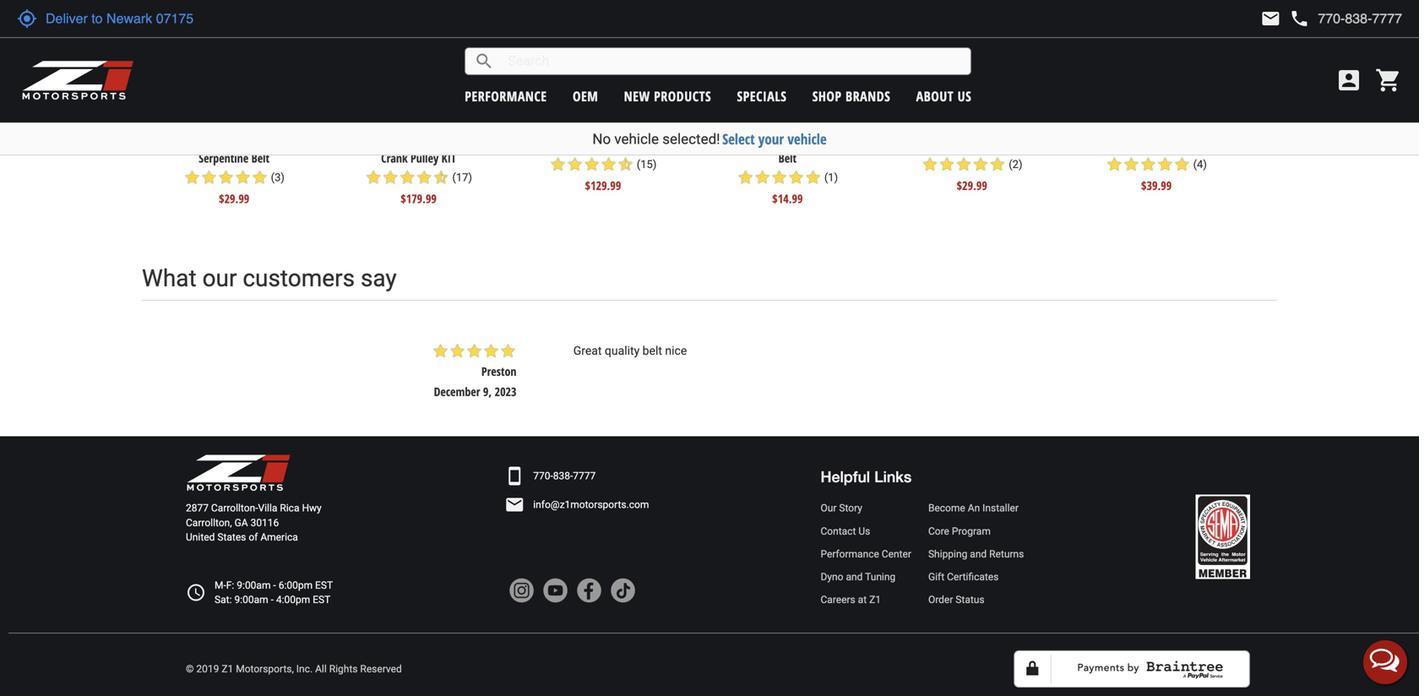 Task type: locate. For each thing, give the bounding box(es) containing it.
z1 inside z1 350z / g35 engine harness cover star star star star star_half (15) $129.99
[[521, 137, 531, 153]]

villa
[[258, 502, 277, 514]]

star star star star star preston december 9, 2023
[[432, 343, 517, 400]]

vehicle inside the 'no vehicle selected! select your vehicle'
[[615, 131, 659, 147]]

contact
[[821, 525, 856, 537]]

/ right "g37"
[[241, 137, 246, 153]]

1 horizontal spatial star_half
[[617, 156, 634, 173]]

$179.99
[[401, 190, 437, 206]]

3 / from the left
[[377, 137, 382, 153]]

ga
[[235, 517, 248, 529]]

star_half down 'kit' on the top left
[[433, 169, 450, 186]]

de inside z1 350z / g35 de a/c compressor belt star star star star star (1) $14.99
[[776, 137, 788, 153]]

lightweight
[[443, 137, 498, 153]]

/ up star star star star star (2)
[[936, 137, 940, 153]]

770-
[[533, 470, 553, 482]]

z1 for z1 350z / g35 de a/c compressor belt star star star star star (1) $14.99
[[711, 137, 721, 153]]

de up star star star star star (2)
[[964, 137, 975, 153]]

z1 left 370z
[[175, 137, 186, 153]]

g35 inside z1 350z / g35 de a/c compressor belt star star star star star (1) $14.99
[[756, 137, 774, 153]]

z1 for z1 370z / g37 / q50 vq37 serpentine belt star star star star star (3) $29.99
[[175, 137, 186, 153]]

about us link
[[916, 87, 972, 105]]

4 / from the left
[[559, 137, 563, 153]]

$29.99 down serpentine
[[219, 190, 249, 206]]

core
[[929, 525, 950, 537]]

de for z1 350z / g35 de a/c compressor belt star star star star star (1) $14.99
[[776, 137, 788, 153]]

- left 4:00pm
[[271, 594, 274, 606]]

g35
[[385, 137, 402, 153], [566, 137, 584, 153], [756, 137, 774, 153], [943, 137, 961, 153]]

us right about
[[958, 87, 972, 105]]

3 350z from the left
[[724, 137, 746, 153]]

z1 down performance link
[[521, 137, 531, 153]]

g35 left the engine
[[566, 137, 584, 153]]

vehicle
[[788, 129, 827, 149], [615, 131, 659, 147]]

z1 left crank on the top of page
[[339, 137, 350, 153]]

0 horizontal spatial and
[[846, 571, 863, 583]]

careers at z1
[[821, 594, 881, 606]]

est right 6:00pm
[[315, 580, 333, 592]]

838-
[[553, 470, 573, 482]]

1 vertical spatial est
[[313, 594, 331, 606]]

de
[[776, 137, 788, 153], [964, 137, 975, 153]]

350z
[[353, 137, 374, 153], [534, 137, 556, 153], [724, 137, 746, 153], [911, 137, 933, 153]]

contact us link
[[821, 524, 912, 539]]

status
[[956, 594, 985, 606]]

shop
[[813, 87, 842, 105]]

z1 inside z1 370z / g37 / q50 vq37 serpentine belt star star star star star (3) $29.99
[[175, 137, 186, 153]]

1 350z from the left
[[353, 137, 374, 153]]

1 vertical spatial 9:00am
[[234, 594, 268, 606]]

and
[[970, 548, 987, 560], [846, 571, 863, 583]]

and inside "link"
[[846, 571, 863, 583]]

z1 left viton
[[1098, 137, 1108, 153]]

dyno and tuning link
[[821, 570, 912, 584]]

- left 6:00pm
[[273, 580, 276, 592]]

states
[[217, 531, 246, 543]]

z1 for z1 viton valve stem seals
[[1098, 137, 1108, 153]]

youtube link image
[[543, 578, 568, 603]]

products
[[654, 87, 712, 105]]

350z down about
[[911, 137, 933, 153]]

350z for star
[[534, 137, 556, 153]]

2 de from the left
[[964, 137, 975, 153]]

9:00am right f:
[[237, 580, 271, 592]]

0 horizontal spatial $29.99
[[219, 190, 249, 206]]

belt inside z1 350z / g35 de a/c compressor belt star star star star star (1) $14.99
[[779, 150, 797, 166]]

770-838-7777 link
[[533, 469, 596, 484]]

and down core program link
[[970, 548, 987, 560]]

belt
[[1029, 137, 1047, 153], [251, 150, 270, 166], [779, 150, 797, 166]]

4 g35 from the left
[[943, 137, 961, 153]]

1 horizontal spatial belt
[[779, 150, 797, 166]]

/ left vq35de
[[377, 137, 382, 153]]

/ inside z1 350z / g35 vq35de lightweight crank pulley kit star star star star star_half (17) $179.99
[[377, 137, 382, 153]]

quality
[[605, 344, 640, 358]]

vehicle up the '(15)' on the top of the page
[[615, 131, 659, 147]]

account_box
[[1336, 67, 1363, 94]]

0 horizontal spatial belt
[[251, 150, 270, 166]]

vehicle right the your
[[788, 129, 827, 149]]

f:
[[226, 580, 234, 592]]

december
[[434, 384, 480, 400]]

g35 left vq35de
[[385, 137, 402, 153]]

z1 company logo image
[[186, 453, 291, 493]]

/ for pulley
[[377, 137, 382, 153]]

email info@z1motorsports.com
[[505, 495, 649, 515]]

certificates
[[947, 571, 999, 583]]

performance
[[465, 87, 547, 105]]

1 vertical spatial us
[[859, 525, 871, 537]]

(3)
[[271, 171, 285, 184]]

belt right "g37"
[[251, 150, 270, 166]]

g35 inside z1 350z / g35 engine harness cover star star star star star_half (15) $129.99
[[566, 137, 584, 153]]

great
[[573, 344, 602, 358]]

selected!
[[663, 131, 720, 147]]

de left a/c
[[776, 137, 788, 153]]

/
[[213, 137, 218, 153], [241, 137, 246, 153], [377, 137, 382, 153], [559, 137, 563, 153], [748, 137, 753, 153], [936, 137, 940, 153]]

star_half inside z1 350z / g35 vq35de lightweight crank pulley kit star star star star star_half (17) $179.99
[[433, 169, 450, 186]]

z1 inside z1 350z / g35 vq35de lightweight crank pulley kit star star star star star_half (17) $179.99
[[339, 137, 350, 153]]

star
[[550, 156, 567, 173], [567, 156, 583, 173], [583, 156, 600, 173], [600, 156, 617, 173], [922, 156, 939, 173], [939, 156, 956, 173], [956, 156, 972, 173], [972, 156, 989, 173], [989, 156, 1006, 173], [1106, 156, 1123, 173], [1123, 156, 1140, 173], [1140, 156, 1157, 173], [1157, 156, 1174, 173], [1174, 156, 1191, 173], [184, 169, 201, 186], [201, 169, 218, 186], [218, 169, 234, 186], [234, 169, 251, 186], [251, 169, 268, 186], [365, 169, 382, 186], [382, 169, 399, 186], [399, 169, 416, 186], [416, 169, 433, 186], [737, 169, 754, 186], [754, 169, 771, 186], [771, 169, 788, 186], [788, 169, 805, 186], [805, 169, 822, 186], [432, 343, 449, 360], [449, 343, 466, 360], [466, 343, 483, 360], [483, 343, 500, 360], [500, 343, 517, 360]]

0 vertical spatial -
[[273, 580, 276, 592]]

5 / from the left
[[748, 137, 753, 153]]

350z inside z1 350z / g35 vq35de lightweight crank pulley kit star star star star star_half (17) $179.99
[[353, 137, 374, 153]]

our story link
[[821, 501, 912, 516]]

us down our story link
[[859, 525, 871, 537]]

/ for belt
[[748, 137, 753, 153]]

what
[[142, 264, 197, 292]]

9:00am right sat:
[[234, 594, 268, 606]]

access_time
[[186, 583, 206, 603]]

0 horizontal spatial us
[[859, 525, 871, 537]]

rights
[[329, 663, 358, 675]]

g35 up star star star star star (2)
[[943, 137, 961, 153]]

350z inside z1 350z / g35 de a/c compressor belt star star star star star (1) $14.99
[[724, 137, 746, 153]]

become an installer link
[[929, 501, 1024, 516]]

and right dyno
[[846, 571, 863, 583]]

(1)
[[824, 171, 838, 184]]

/ inside z1 350z / g35 engine harness cover star star star star star_half (15) $129.99
[[559, 137, 563, 153]]

new products link
[[624, 87, 712, 105]]

dyno
[[821, 571, 844, 583]]

©
[[186, 663, 194, 675]]

z1 inside z1 350z / g35 de a/c compressor belt star star star star star (1) $14.99
[[711, 137, 721, 153]]

1 horizontal spatial $29.99
[[957, 177, 988, 193]]

our
[[202, 264, 237, 292]]

350z left crank on the top of page
[[353, 137, 374, 153]]

2 350z from the left
[[534, 137, 556, 153]]

/ for star
[[559, 137, 563, 153]]

us for contact us
[[859, 525, 871, 537]]

3 g35 from the left
[[756, 137, 774, 153]]

$29.99 down star star star star star (2)
[[957, 177, 988, 193]]

350z inside z1 350z / g35 engine harness cover star star star star star_half (15) $129.99
[[534, 137, 556, 153]]

z1 right compressor
[[898, 137, 908, 153]]

of
[[249, 531, 258, 543]]

0 horizontal spatial star_half
[[433, 169, 450, 186]]

compressor
[[810, 137, 865, 153]]

g35 right 'select'
[[756, 137, 774, 153]]

350z for belt
[[724, 137, 746, 153]]

our
[[821, 502, 837, 514]]

1 vertical spatial and
[[846, 571, 863, 583]]

gift certificates
[[929, 571, 999, 583]]

350z left the engine
[[534, 137, 556, 153]]

what our customers say
[[142, 264, 397, 292]]

customers
[[243, 264, 355, 292]]

est right 4:00pm
[[313, 594, 331, 606]]

1 / from the left
[[213, 137, 218, 153]]

de for z1 350z / g35 de alternator belt
[[964, 137, 975, 153]]

/ left the engine
[[559, 137, 563, 153]]

belt right alternator
[[1029, 137, 1047, 153]]

0 horizontal spatial vehicle
[[615, 131, 659, 147]]

hwy
[[302, 502, 322, 514]]

careers
[[821, 594, 856, 606]]

$29.99
[[957, 177, 988, 193], [219, 190, 249, 206]]

1 horizontal spatial and
[[970, 548, 987, 560]]

2 g35 from the left
[[566, 137, 584, 153]]

350z left the your
[[724, 137, 746, 153]]

1 horizontal spatial us
[[958, 87, 972, 105]]

mail phone
[[1261, 8, 1310, 29]]

0 horizontal spatial de
[[776, 137, 788, 153]]

/ left "g37"
[[213, 137, 218, 153]]

/ left the your
[[748, 137, 753, 153]]

info@z1motorsports.com
[[533, 499, 649, 511]]

$14.99
[[772, 190, 803, 206]]

sat:
[[215, 594, 232, 606]]

g35 inside z1 350z / g35 vq35de lightweight crank pulley kit star star star star star_half (17) $179.99
[[385, 137, 402, 153]]

all
[[315, 663, 327, 675]]

1 g35 from the left
[[385, 137, 402, 153]]

star_half left the '(15)' on the top of the page
[[617, 156, 634, 173]]

/ inside z1 350z / g35 de a/c compressor belt star star star star star (1) $14.99
[[748, 137, 753, 153]]

pulley
[[411, 150, 439, 166]]

z1 left 'select'
[[711, 137, 721, 153]]

and for returns
[[970, 548, 987, 560]]

g35 for belt
[[756, 137, 774, 153]]

z1 for z1 350z / g35 engine harness cover star star star star star_half (15) $129.99
[[521, 137, 531, 153]]

7777
[[573, 470, 596, 482]]

0 vertical spatial and
[[970, 548, 987, 560]]

carrollton-
[[211, 502, 258, 514]]

belt down select your vehicle "link"
[[779, 150, 797, 166]]

1 de from the left
[[776, 137, 788, 153]]

6 / from the left
[[936, 137, 940, 153]]

dyno and tuning
[[821, 571, 896, 583]]

-
[[273, 580, 276, 592], [271, 594, 274, 606]]

$129.99
[[585, 177, 621, 193]]

0 vertical spatial est
[[315, 580, 333, 592]]

0 vertical spatial us
[[958, 87, 972, 105]]

1 horizontal spatial de
[[964, 137, 975, 153]]

(15)
[[637, 158, 657, 171]]

story
[[839, 502, 863, 514]]

est
[[315, 580, 333, 592], [313, 594, 331, 606]]



Task type: vqa. For each thing, say whether or not it's contained in the screenshot.
Sema Member Logo
yes



Task type: describe. For each thing, give the bounding box(es) containing it.
9,
[[483, 384, 492, 400]]

center
[[882, 548, 912, 560]]

star_half inside z1 350z / g35 engine harness cover star star star star star_half (15) $129.99
[[617, 156, 634, 173]]

tiktok link image
[[610, 578, 636, 603]]

z1 350z / g35 vq35de lightweight crank pulley kit star star star star star_half (17) $179.99
[[339, 137, 498, 206]]

z1 motorsports logo image
[[21, 59, 135, 101]]

2019
[[196, 663, 219, 675]]

stem
[[1166, 137, 1190, 153]]

kit
[[442, 150, 456, 166]]

phone
[[1290, 8, 1310, 29]]

at
[[858, 594, 867, 606]]

order status link
[[929, 593, 1024, 607]]

z1 right at
[[869, 594, 881, 606]]

valve
[[1139, 137, 1164, 153]]

cover
[[660, 137, 686, 153]]

2023
[[495, 384, 517, 400]]

alternator
[[978, 137, 1026, 153]]

viton
[[1111, 137, 1136, 153]]

returns
[[990, 548, 1024, 560]]

gift certificates link
[[929, 570, 1024, 584]]

z1 right the 2019
[[222, 663, 233, 675]]

sema member logo image
[[1196, 495, 1250, 579]]

crank
[[381, 150, 408, 166]]

search
[[474, 51, 494, 71]]

info@z1motorsports.com link
[[533, 498, 649, 512]]

links
[[875, 468, 912, 486]]

order
[[929, 594, 953, 606]]

2 / from the left
[[241, 137, 246, 153]]

engine
[[587, 137, 617, 153]]

370z
[[189, 137, 210, 153]]

30116
[[251, 517, 279, 529]]

0 vertical spatial 9:00am
[[237, 580, 271, 592]]

oem link
[[573, 87, 598, 105]]

© 2019 z1 motorsports, inc. all rights reserved
[[186, 663, 402, 675]]

seals
[[1193, 137, 1216, 153]]

z1 350z / g35 engine harness cover star star star star star_half (15) $129.99
[[521, 137, 686, 193]]

a/c
[[791, 137, 808, 153]]

us for about us
[[958, 87, 972, 105]]

preston
[[481, 363, 517, 379]]

z1 for z1 350z / g35 vq35de lightweight crank pulley kit star star star star star_half (17) $179.99
[[339, 137, 350, 153]]

$29.99 inside z1 370z / g37 / q50 vq37 serpentine belt star star star star star (3) $29.99
[[219, 190, 249, 206]]

(17)
[[452, 171, 472, 184]]

helpful
[[821, 468, 870, 486]]

harness
[[620, 137, 657, 153]]

program
[[952, 525, 991, 537]]

mail
[[1261, 8, 1281, 29]]

america
[[260, 531, 298, 543]]

belt inside z1 370z / g37 / q50 vq37 serpentine belt star star star star star (3) $29.99
[[251, 150, 270, 166]]

q50
[[249, 137, 267, 153]]

performance
[[821, 548, 879, 560]]

phone link
[[1290, 8, 1403, 29]]

become an installer
[[929, 502, 1019, 514]]

belt
[[643, 344, 662, 358]]

select your vehicle link
[[722, 129, 827, 149]]

4:00pm
[[276, 594, 310, 606]]

performance center link
[[821, 547, 912, 562]]

facebook link image
[[576, 578, 602, 603]]

smartphone 770-838-7777
[[505, 466, 596, 486]]

great quality belt nice
[[573, 344, 687, 358]]

and for tuning
[[846, 571, 863, 583]]

1 vertical spatial -
[[271, 594, 274, 606]]

z1 350z / g35 de a/c compressor belt star star star star star (1) $14.99
[[711, 137, 865, 206]]

z1 for z1 350z / g35 de alternator belt
[[898, 137, 908, 153]]

instagram link image
[[509, 578, 534, 603]]

tuning
[[865, 571, 896, 583]]

shopping_cart
[[1376, 67, 1403, 94]]

z1 350z / g35 de alternator belt
[[898, 137, 1047, 153]]

core program
[[929, 525, 991, 537]]

nice
[[665, 344, 687, 358]]

g35 for pulley
[[385, 137, 402, 153]]

g37
[[221, 137, 238, 153]]

2 horizontal spatial belt
[[1029, 137, 1047, 153]]

core program link
[[929, 524, 1024, 539]]

shipping and returns link
[[929, 547, 1024, 562]]

reserved
[[360, 663, 402, 675]]

no vehicle selected! select your vehicle
[[593, 129, 827, 149]]

new products
[[624, 87, 712, 105]]

vq35de
[[405, 137, 440, 153]]

Search search field
[[494, 48, 971, 74]]

shipping and returns
[[929, 548, 1024, 560]]

g35 for star
[[566, 137, 584, 153]]

new
[[624, 87, 650, 105]]

performance center
[[821, 548, 912, 560]]

carrollton,
[[186, 517, 232, 529]]

my_location
[[17, 8, 37, 29]]

installer
[[983, 502, 1019, 514]]

your
[[759, 129, 784, 149]]

brands
[[846, 87, 891, 105]]

(4)
[[1194, 158, 1207, 171]]

4 350z from the left
[[911, 137, 933, 153]]

350z for pulley
[[353, 137, 374, 153]]

$39.99
[[1142, 177, 1172, 193]]

performance link
[[465, 87, 547, 105]]

1 horizontal spatial vehicle
[[788, 129, 827, 149]]

order status
[[929, 594, 985, 606]]

select
[[722, 129, 755, 149]]

/ for serpentine
[[213, 137, 218, 153]]

say
[[361, 264, 397, 292]]

an
[[968, 502, 980, 514]]

smartphone
[[505, 466, 525, 486]]

helpful links
[[821, 468, 912, 486]]

about
[[916, 87, 954, 105]]



